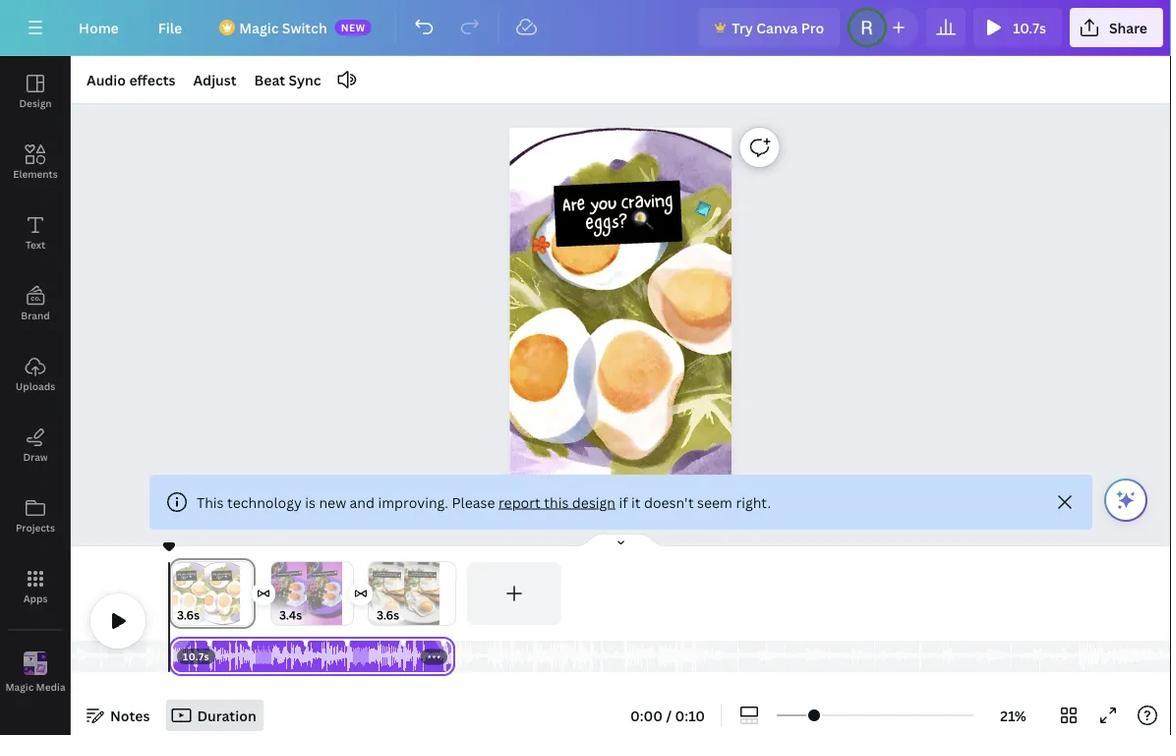Task type: vqa. For each thing, say whether or not it's contained in the screenshot.
improving.
yes



Task type: describe. For each thing, give the bounding box(es) containing it.
please
[[452, 493, 495, 512]]

try canva pro
[[732, 18, 824, 37]]

1 🤤 from the left
[[398, 575, 400, 578]]

trimming, start edge slider left page title text box
[[169, 562, 187, 625]]

10.7s button
[[974, 8, 1062, 47]]

0:10
[[675, 706, 705, 725]]

1 head from the left
[[282, 573, 286, 577]]

magic for magic switch
[[239, 18, 279, 37]]

try
[[732, 18, 753, 37]]

magic media
[[5, 681, 65, 694]]

are you craving eggs? 🍳
[[562, 185, 674, 242]]

21% button
[[981, 700, 1045, 732]]

2 bakery! from the left
[[327, 572, 334, 576]]

draw
[[23, 450, 48, 464]]

side panel tab list
[[0, 56, 71, 709]]

1 🥪 from the left
[[299, 571, 301, 576]]

brand
[[21, 309, 50, 322]]

trimming, start edge slider right page title text box
[[271, 562, 285, 625]]

duration
[[197, 706, 256, 725]]

adjust
[[193, 70, 237, 89]]

apps button
[[0, 552, 71, 622]]

switch
[[282, 18, 327, 37]]

share
[[1109, 18, 1147, 37]]

you
[[589, 187, 617, 223]]

share button
[[1070, 8, 1163, 47]]

brand button
[[0, 268, 71, 339]]

2 egg- from the left
[[424, 572, 428, 576]]

1 dinner from the left
[[389, 574, 394, 578]]

main menu bar
[[0, 0, 1171, 56]]

1 all from the left
[[383, 572, 385, 576]]

1 lunch, from the left
[[381, 574, 386, 577]]

2 all from the left
[[419, 572, 421, 576]]

apps
[[23, 592, 48, 605]]

2 cellent from the left
[[428, 573, 433, 576]]

Page title text field
[[208, 606, 216, 625]]

elements
[[13, 167, 58, 180]]

if
[[619, 493, 628, 512]]

1 to from the left
[[286, 572, 288, 576]]

file
[[158, 18, 182, 37]]

text
[[25, 238, 45, 251]]

adjust button
[[185, 64, 244, 95]]

design
[[19, 96, 52, 110]]

this
[[544, 493, 569, 512]]

right.
[[736, 493, 771, 512]]

elements button
[[0, 127, 71, 198]]

0:00
[[630, 706, 663, 725]]

file button
[[142, 8, 198, 47]]

notes
[[110, 706, 150, 725]]

projects
[[16, 521, 55, 534]]

0:00 / 0:10
[[630, 706, 705, 725]]

new
[[341, 21, 366, 34]]

1 egg- from the left
[[389, 572, 392, 576]]

try canva pro button
[[698, 8, 840, 47]]

1 bakery! from the left
[[292, 572, 298, 576]]

2 🤤 from the left
[[434, 575, 436, 578]]

uploads
[[16, 380, 55, 393]]

magic switch
[[239, 18, 327, 37]]

design button
[[0, 56, 71, 127]]

2 then head to egg bakery! 🥪 from the left
[[312, 571, 336, 577]]

projects button
[[0, 481, 71, 552]]

technology
[[227, 493, 302, 512]]

sync
[[289, 70, 321, 89]]

improving.
[[378, 493, 448, 512]]

home link
[[63, 8, 134, 47]]

audio
[[87, 70, 126, 89]]

craving
[[620, 185, 674, 221]]

canva assistant image
[[1114, 489, 1138, 512]]

eggs?
[[585, 206, 629, 242]]

3.4s button
[[279, 606, 302, 625]]

🍳
[[632, 205, 652, 240]]

home
[[79, 18, 119, 37]]



Task type: locate. For each thing, give the bounding box(es) containing it.
magic left switch
[[239, 18, 279, 37]]

design
[[572, 493, 616, 512]]

hide pages image
[[574, 533, 668, 549]]

2 lunch, from the left
[[417, 574, 421, 577]]

1 horizontal spatial egg
[[324, 572, 327, 576]]

2 3.6s button from the left
[[377, 606, 399, 625]]

magic
[[239, 18, 279, 37], [5, 681, 34, 694]]

0 horizontal spatial dinner
[[389, 574, 394, 578]]

media
[[36, 681, 65, 694]]

0 horizontal spatial lunch,
[[381, 574, 386, 577]]

1 horizontal spatial egg-
[[424, 572, 428, 576]]

egg
[[288, 572, 291, 576], [324, 572, 327, 576]]

this technology is new and improving. please report this design if it doesn't seem right.
[[197, 493, 771, 512]]

1 egg from the left
[[288, 572, 291, 576]]

we have all your egg-cellent breakfast, lunch, and dinner needs 🤤
[[373, 572, 400, 578], [409, 572, 436, 578]]

2 3.6s from the left
[[377, 607, 399, 623]]

2 head from the left
[[317, 573, 321, 577]]

0 horizontal spatial then head to egg bakery! 🥪
[[277, 571, 301, 577]]

1 horizontal spatial have
[[415, 572, 418, 576]]

1 horizontal spatial cellent
[[428, 573, 433, 576]]

1 horizontal spatial lunch,
[[417, 574, 421, 577]]

3.6s up the trimming position slider
[[377, 607, 399, 623]]

2 horizontal spatial and
[[421, 574, 424, 578]]

1 horizontal spatial all
[[419, 572, 421, 576]]

1 3.6s from the left
[[177, 607, 200, 623]]

then head to egg bakery! 🥪 down new
[[312, 571, 336, 577]]

pro
[[801, 18, 824, 37]]

beat
[[254, 70, 285, 89]]

head down new
[[317, 573, 321, 577]]

3.4s
[[279, 607, 302, 623]]

0 horizontal spatial we
[[377, 572, 379, 575]]

1 have from the left
[[380, 572, 383, 576]]

0 horizontal spatial all
[[383, 572, 385, 576]]

needs
[[394, 574, 398, 578], [429, 574, 434, 578]]

report this design link
[[498, 493, 616, 512]]

0 vertical spatial magic
[[239, 18, 279, 37]]

0 horizontal spatial we have all your egg-cellent breakfast, lunch, and dinner needs 🤤
[[373, 572, 400, 578]]

magic inside button
[[5, 681, 34, 694]]

1 needs from the left
[[394, 574, 398, 578]]

to
[[286, 572, 288, 576], [321, 572, 324, 576]]

egg down new
[[324, 572, 327, 576]]

🥪
[[299, 571, 301, 576], [334, 571, 336, 576]]

🤤
[[398, 575, 400, 578], [434, 575, 436, 578]]

2 we from the left
[[412, 572, 415, 575]]

then down is
[[312, 573, 317, 577]]

0 horizontal spatial bakery!
[[292, 572, 298, 576]]

audio effects
[[87, 70, 175, 89]]

canva
[[756, 18, 798, 37]]

bakery! up 3.4s
[[292, 572, 298, 576]]

1 horizontal spatial needs
[[429, 574, 434, 578]]

new
[[319, 493, 346, 512]]

0 horizontal spatial and
[[350, 493, 375, 512]]

audio effects button
[[79, 64, 183, 95]]

are
[[562, 188, 586, 224]]

1 breakfast, from the left
[[373, 574, 381, 577]]

2 your from the left
[[421, 572, 424, 576]]

magic for magic media
[[5, 681, 34, 694]]

1 horizontal spatial then head to egg bakery! 🥪
[[312, 571, 336, 577]]

magic inside the main menu bar
[[239, 18, 279, 37]]

to down new
[[321, 572, 324, 576]]

1 horizontal spatial head
[[317, 573, 321, 577]]

bakery!
[[292, 572, 298, 576], [327, 572, 334, 576]]

1 cellent from the left
[[392, 573, 397, 576]]

3.6s button left page title text box
[[177, 606, 200, 625]]

1 horizontal spatial to
[[321, 572, 324, 576]]

1 horizontal spatial we
[[412, 572, 415, 575]]

1 horizontal spatial bakery!
[[327, 572, 334, 576]]

cellent
[[392, 573, 397, 576], [428, 573, 433, 576]]

1 horizontal spatial then
[[312, 573, 317, 577]]

2 we have all your egg-cellent breakfast, lunch, and dinner needs 🤤 from the left
[[409, 572, 436, 578]]

to up 3.4s
[[286, 572, 288, 576]]

breakfast,
[[373, 574, 381, 577], [409, 574, 416, 577]]

1 vertical spatial magic
[[5, 681, 34, 694]]

2 egg from the left
[[324, 572, 327, 576]]

lunch,
[[381, 574, 386, 577], [417, 574, 421, 577]]

2 have from the left
[[415, 572, 418, 576]]

effects
[[129, 70, 175, 89]]

trimming position slider
[[169, 641, 455, 673]]

your
[[385, 572, 389, 576], [421, 572, 424, 576]]

🥪 up 3.4s
[[299, 571, 301, 576]]

1 we from the left
[[377, 572, 379, 575]]

0 horizontal spatial 3.6s button
[[177, 606, 200, 625]]

beat sync button
[[246, 64, 329, 95]]

head up 3.4s
[[282, 573, 286, 577]]

0 horizontal spatial egg-
[[389, 572, 392, 576]]

have
[[380, 572, 383, 576], [415, 572, 418, 576]]

magic media button
[[0, 638, 71, 709]]

trimming, start edge slider up duration button
[[169, 641, 187, 673]]

1 horizontal spatial and
[[386, 574, 389, 578]]

then up 3.4s
[[277, 573, 281, 577]]

1 horizontal spatial dinner
[[424, 574, 429, 578]]

1 horizontal spatial we have all your egg-cellent breakfast, lunch, and dinner needs 🤤
[[409, 572, 436, 578]]

0 horizontal spatial then
[[277, 573, 281, 577]]

0 horizontal spatial 🤤
[[398, 575, 400, 578]]

magic left the media
[[5, 681, 34, 694]]

0 horizontal spatial cellent
[[392, 573, 397, 576]]

1 horizontal spatial 3.6s
[[377, 607, 399, 623]]

and
[[350, 493, 375, 512], [386, 574, 389, 578], [421, 574, 424, 578]]

is
[[305, 493, 316, 512]]

2 dinner from the left
[[424, 574, 429, 578]]

21%
[[1000, 706, 1026, 725]]

uploads button
[[0, 339, 71, 410]]

bakery! down new
[[327, 572, 334, 576]]

trimming, end edge slider
[[238, 562, 256, 625], [339, 562, 353, 625], [441, 562, 455, 625], [438, 641, 455, 673]]

0 horizontal spatial head
[[282, 573, 286, 577]]

then head to egg bakery! 🥪
[[277, 571, 301, 577], [312, 571, 336, 577]]

0 horizontal spatial to
[[286, 572, 288, 576]]

1 horizontal spatial your
[[421, 572, 424, 576]]

it
[[631, 493, 641, 512]]

text button
[[0, 198, 71, 268]]

2 needs from the left
[[429, 574, 434, 578]]

dinner
[[389, 574, 394, 578], [424, 574, 429, 578]]

trimming, end edge slider for trimming, start edge slider on the left of page title text box
[[238, 562, 256, 625]]

egg-
[[389, 572, 392, 576], [424, 572, 428, 576]]

trimming, start edge slider
[[169, 562, 187, 625], [271, 562, 285, 625], [369, 562, 382, 625], [169, 641, 187, 673]]

1 then from the left
[[277, 573, 281, 577]]

report
[[498, 493, 541, 512]]

draw button
[[0, 410, 71, 481]]

1 3.6s button from the left
[[177, 606, 200, 625]]

trimming, end edge slider for trimming, start edge slider on the right of 3.4s
[[441, 562, 455, 625]]

1 your from the left
[[385, 572, 389, 576]]

we
[[377, 572, 379, 575], [412, 572, 415, 575]]

doesn't
[[644, 493, 694, 512]]

duration button
[[166, 700, 264, 732]]

2 to from the left
[[321, 572, 324, 576]]

0 horizontal spatial your
[[385, 572, 389, 576]]

1 horizontal spatial 3.6s button
[[377, 606, 399, 625]]

0 horizontal spatial egg
[[288, 572, 291, 576]]

1 horizontal spatial magic
[[239, 18, 279, 37]]

1 horizontal spatial 🤤
[[434, 575, 436, 578]]

0 horizontal spatial 3.6s
[[177, 607, 200, 623]]

/
[[666, 706, 672, 725]]

3.6s left page title text box
[[177, 607, 200, 623]]

2 breakfast, from the left
[[409, 574, 416, 577]]

egg up 3.4s
[[288, 572, 291, 576]]

2 🥪 from the left
[[334, 571, 336, 576]]

0 horizontal spatial needs
[[394, 574, 398, 578]]

0 horizontal spatial breakfast,
[[373, 574, 381, 577]]

this
[[197, 493, 224, 512]]

then head to egg bakery! 🥪 up 3.4s
[[277, 571, 301, 577]]

trimming, end edge slider for trimming, start edge slider to the right of page title text box
[[339, 562, 353, 625]]

0 horizontal spatial have
[[380, 572, 383, 576]]

1 horizontal spatial 🥪
[[334, 571, 336, 576]]

0 horizontal spatial magic
[[5, 681, 34, 694]]

notes button
[[79, 700, 158, 732]]

10.7s
[[1013, 18, 1046, 37]]

all
[[383, 572, 385, 576], [419, 572, 421, 576]]

0 horizontal spatial 🥪
[[299, 571, 301, 576]]

2 then from the left
[[312, 573, 317, 577]]

3.6s button up the trimming position slider
[[377, 606, 399, 625]]

3.6s
[[177, 607, 200, 623], [377, 607, 399, 623]]

head
[[282, 573, 286, 577], [317, 573, 321, 577]]

1 we have all your egg-cellent breakfast, lunch, and dinner needs 🤤 from the left
[[373, 572, 400, 578]]

trimming, start edge slider right 3.4s
[[369, 562, 382, 625]]

seem
[[697, 493, 732, 512]]

then
[[277, 573, 281, 577], [312, 573, 317, 577]]

1 horizontal spatial breakfast,
[[409, 574, 416, 577]]

beat sync
[[254, 70, 321, 89]]

1 then head to egg bakery! 🥪 from the left
[[277, 571, 301, 577]]

🥪 down new
[[334, 571, 336, 576]]



